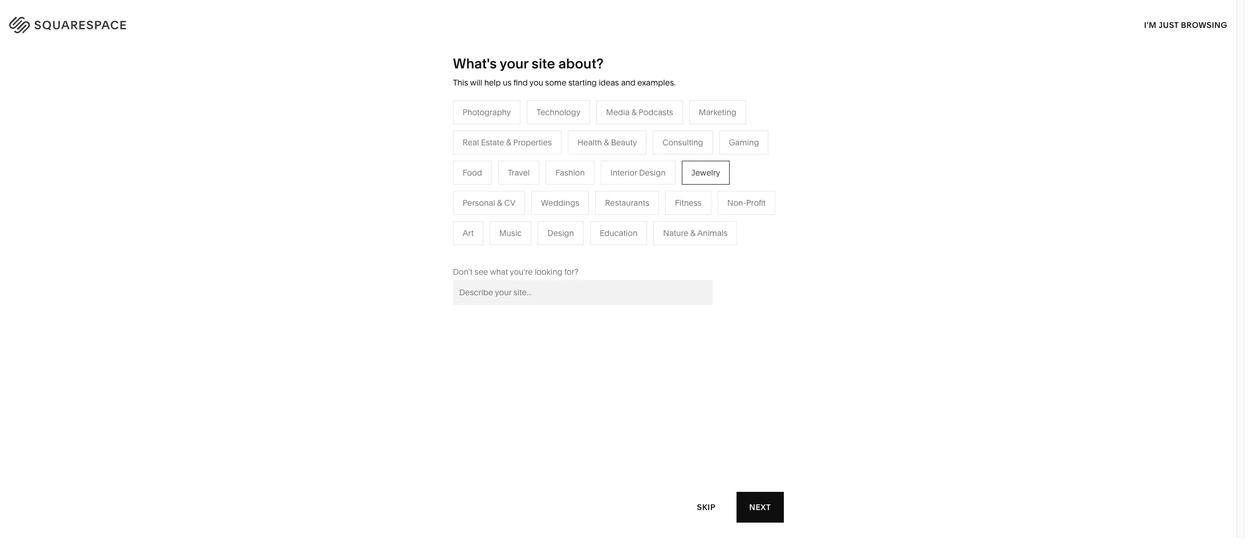 Task type: locate. For each thing, give the bounding box(es) containing it.
1 horizontal spatial fitness
[[675, 198, 702, 208]]

properties up looking
[[540, 244, 579, 254]]

1 vertical spatial animals
[[697, 228, 728, 238]]

restaurants down travel "link"
[[490, 175, 534, 186]]

us
[[503, 78, 512, 88]]

0 vertical spatial restaurants
[[490, 175, 534, 186]]

travel down real estate & properties radio
[[490, 158, 512, 169]]

don't
[[453, 267, 473, 277]]

1 vertical spatial design
[[548, 228, 574, 238]]

beauty
[[611, 137, 637, 148]]

this
[[453, 78, 468, 88]]

media & podcasts inside radio
[[606, 107, 673, 117]]

real
[[463, 137, 479, 148], [490, 244, 506, 254]]

Interior Design radio
[[601, 161, 675, 185]]

0 vertical spatial weddings
[[541, 198, 579, 208]]

media & podcasts down restaurants link
[[490, 193, 557, 203]]

1 vertical spatial nature
[[663, 228, 689, 238]]

log             in
[[1193, 17, 1223, 28]]

starting
[[568, 78, 597, 88]]

weddings down the events link
[[490, 227, 528, 237]]

& down home & decor at the top
[[637, 175, 642, 186]]

Food radio
[[453, 161, 492, 185]]

media & podcasts link
[[490, 193, 568, 203]]

squarespace logo link
[[23, 14, 263, 32]]

0 horizontal spatial media & podcasts
[[490, 193, 557, 203]]

real estate & properties link
[[490, 244, 590, 254]]

non-
[[728, 198, 746, 208], [422, 210, 441, 220]]

nature down "home"
[[610, 175, 635, 186]]

podcasts
[[639, 107, 673, 117], [522, 193, 557, 203]]

weddings link
[[490, 227, 539, 237]]

real down music
[[490, 244, 506, 254]]

properties up travel option
[[513, 137, 552, 148]]

and
[[621, 78, 636, 88]]

Weddings radio
[[531, 191, 589, 215]]

Real Estate & Properties radio
[[453, 130, 562, 154]]

nature & animals inside radio
[[663, 228, 728, 238]]

interior design
[[611, 168, 666, 178]]

0 horizontal spatial media
[[490, 193, 513, 203]]

1 horizontal spatial design
[[639, 168, 666, 178]]

0 horizontal spatial restaurants
[[490, 175, 534, 186]]

non- down jewelry radio
[[728, 198, 746, 208]]

0 vertical spatial nature & animals
[[610, 175, 675, 186]]

1 horizontal spatial media & podcasts
[[606, 107, 673, 117]]

weddings up 'design' option
[[541, 198, 579, 208]]

Marketing radio
[[689, 100, 746, 124]]

i'm
[[1144, 20, 1157, 30]]

0 vertical spatial properties
[[513, 137, 552, 148]]

media up events
[[490, 193, 513, 203]]

real estate & properties inside radio
[[463, 137, 552, 148]]

animals down decor
[[644, 175, 675, 186]]

non- inside option
[[728, 198, 746, 208]]

browsing
[[1181, 20, 1228, 30]]

will
[[470, 78, 482, 88]]

decor
[[642, 158, 665, 169]]

music
[[499, 228, 522, 238]]

estate down weddings link
[[508, 244, 531, 254]]

log             in link
[[1193, 17, 1223, 28]]

& right health
[[604, 137, 609, 148]]

media & podcasts
[[606, 107, 673, 117], [490, 193, 557, 203]]

estate up travel "link"
[[481, 137, 504, 148]]

real estate & properties up travel "link"
[[463, 137, 552, 148]]

nature & animals link
[[610, 175, 686, 186]]

restaurants down nature & animals link
[[605, 198, 649, 208]]

design inside the interior design radio
[[639, 168, 666, 178]]

Nature & Animals radio
[[654, 221, 737, 245]]

skip
[[697, 502, 716, 512]]

0 vertical spatial nature
[[610, 175, 635, 186]]

nature down fitness radio
[[663, 228, 689, 238]]

podcasts inside media & podcasts radio
[[639, 107, 673, 117]]

1 vertical spatial real estate & properties
[[490, 244, 579, 254]]

fitness down interior
[[610, 193, 637, 203]]

0 horizontal spatial weddings
[[490, 227, 528, 237]]

media & podcasts down "and"
[[606, 107, 673, 117]]

nature inside radio
[[663, 228, 689, 238]]

0 horizontal spatial animals
[[644, 175, 675, 186]]

0 vertical spatial podcasts
[[639, 107, 673, 117]]

profits
[[441, 210, 465, 220]]

Personal & CV radio
[[453, 191, 525, 215]]

in
[[1214, 17, 1223, 28]]

degraw image
[[466, 390, 771, 538]]

1 horizontal spatial nature
[[663, 228, 689, 238]]

squarespace logo image
[[23, 14, 149, 32]]

0 vertical spatial real
[[463, 137, 479, 148]]

design
[[639, 168, 666, 178], [548, 228, 574, 238]]

real up the food "option"
[[463, 137, 479, 148]]

0 vertical spatial animals
[[644, 175, 675, 186]]

nature
[[610, 175, 635, 186], [663, 228, 689, 238]]

1 horizontal spatial weddings
[[541, 198, 579, 208]]

1 vertical spatial weddings
[[490, 227, 528, 237]]

1 vertical spatial properties
[[540, 244, 579, 254]]

gaming
[[729, 137, 759, 148]]

fitness link
[[610, 193, 648, 203]]

Education radio
[[590, 221, 647, 245]]

0 horizontal spatial real
[[463, 137, 479, 148]]

nature & animals down home & decor link
[[610, 175, 675, 186]]

events
[[490, 210, 515, 220]]

Art radio
[[453, 221, 483, 245]]

travel up media & podcasts link
[[508, 168, 530, 178]]

personal
[[463, 198, 495, 208]]

interior
[[611, 168, 637, 178]]

podcasts down examples.
[[639, 107, 673, 117]]

1 vertical spatial non-
[[422, 210, 441, 220]]

fitness
[[610, 193, 637, 203], [675, 198, 702, 208]]

0 horizontal spatial design
[[548, 228, 574, 238]]

Media & Podcasts radio
[[596, 100, 683, 124]]

fitness up the nature & animals radio
[[675, 198, 702, 208]]

Design radio
[[538, 221, 584, 245]]

home & decor
[[610, 158, 665, 169]]

Jewelry radio
[[682, 161, 730, 185]]

1 vertical spatial restaurants
[[605, 198, 649, 208]]

non-profit
[[728, 198, 766, 208]]

1 horizontal spatial podcasts
[[639, 107, 673, 117]]

0 vertical spatial non-
[[728, 198, 746, 208]]

0 vertical spatial design
[[639, 168, 666, 178]]

health
[[578, 137, 602, 148]]

site
[[532, 55, 555, 72]]

restaurants
[[490, 175, 534, 186], [605, 198, 649, 208]]

real estate & properties
[[463, 137, 552, 148], [490, 244, 579, 254]]

& down "and"
[[632, 107, 637, 117]]

what's
[[453, 55, 497, 72]]

estate
[[481, 137, 504, 148], [508, 244, 531, 254]]

cv
[[504, 198, 516, 208]]

0 horizontal spatial podcasts
[[522, 193, 557, 203]]

home
[[610, 158, 633, 169]]

1 vertical spatial media & podcasts
[[490, 193, 557, 203]]

animals down fitness radio
[[697, 228, 728, 238]]

0 vertical spatial real estate & properties
[[463, 137, 552, 148]]

real estate & properties down weddings link
[[490, 244, 579, 254]]

events link
[[490, 210, 526, 220]]

1 vertical spatial estate
[[508, 244, 531, 254]]

travel
[[490, 158, 512, 169], [508, 168, 530, 178]]

properties inside radio
[[513, 137, 552, 148]]

animals
[[644, 175, 675, 186], [697, 228, 728, 238]]

Restaurants radio
[[595, 191, 659, 215]]

travel inside option
[[508, 168, 530, 178]]

1 horizontal spatial estate
[[508, 244, 531, 254]]

Fitness radio
[[665, 191, 712, 215]]

1 vertical spatial nature & animals
[[663, 228, 728, 238]]

weddings
[[541, 198, 579, 208], [490, 227, 528, 237]]

1 horizontal spatial animals
[[697, 228, 728, 238]]

0 vertical spatial estate
[[481, 137, 504, 148]]

0 vertical spatial media
[[606, 107, 630, 117]]

weddings inside radio
[[541, 198, 579, 208]]

1 horizontal spatial restaurants
[[605, 198, 649, 208]]

non- right community
[[422, 210, 441, 220]]

nature & animals down fitness radio
[[663, 228, 728, 238]]

community & non-profits link
[[369, 210, 476, 220]]

media up beauty
[[606, 107, 630, 117]]

consulting
[[663, 137, 703, 148]]

0 vertical spatial media & podcasts
[[606, 107, 673, 117]]

degraw element
[[466, 390, 771, 538]]

&
[[632, 107, 637, 117], [506, 137, 511, 148], [604, 137, 609, 148], [635, 158, 640, 169], [637, 175, 642, 186], [515, 193, 520, 203], [497, 198, 502, 208], [415, 210, 420, 220], [691, 228, 696, 238], [533, 244, 538, 254]]

media
[[606, 107, 630, 117], [490, 193, 513, 203]]

properties
[[513, 137, 552, 148], [540, 244, 579, 254]]

podcasts down restaurants link
[[522, 193, 557, 203]]

community & non-profits
[[369, 210, 465, 220]]

1 vertical spatial real
[[490, 244, 506, 254]]

& up travel "link"
[[506, 137, 511, 148]]

0 horizontal spatial non-
[[422, 210, 441, 220]]

home & decor link
[[610, 158, 677, 169]]

0 horizontal spatial estate
[[481, 137, 504, 148]]

1 horizontal spatial non-
[[728, 198, 746, 208]]

nature & animals
[[610, 175, 675, 186], [663, 228, 728, 238]]

1 horizontal spatial media
[[606, 107, 630, 117]]



Task type: describe. For each thing, give the bounding box(es) containing it.
i'm just browsing link
[[1144, 9, 1228, 40]]

jewelry
[[691, 168, 720, 178]]

about?
[[558, 55, 604, 72]]

Photography radio
[[453, 100, 521, 124]]

see
[[475, 267, 488, 277]]

next button
[[737, 492, 784, 523]]

& up looking
[[533, 244, 538, 254]]

Gaming radio
[[719, 130, 769, 154]]

Health & Beauty radio
[[568, 130, 647, 154]]

0 horizontal spatial fitness
[[610, 193, 637, 203]]

examples.
[[638, 78, 676, 88]]

estate inside real estate & properties radio
[[481, 137, 504, 148]]

health & beauty
[[578, 137, 637, 148]]

log
[[1193, 17, 1212, 28]]

media inside radio
[[606, 107, 630, 117]]

you
[[530, 78, 543, 88]]

& down fitness radio
[[691, 228, 696, 238]]

skip button
[[685, 492, 728, 523]]

restaurants link
[[490, 175, 545, 186]]

you're
[[510, 267, 533, 277]]

1 vertical spatial podcasts
[[522, 193, 557, 203]]

personal & cv
[[463, 198, 516, 208]]

Technology radio
[[527, 100, 590, 124]]

travel link
[[490, 158, 523, 169]]

what
[[490, 267, 508, 277]]

help
[[484, 78, 501, 88]]

your
[[500, 55, 529, 72]]

animals inside radio
[[697, 228, 728, 238]]

& right community
[[415, 210, 420, 220]]

Travel radio
[[498, 161, 540, 185]]

real inside real estate & properties radio
[[463, 137, 479, 148]]

design inside 'design' option
[[548, 228, 574, 238]]

for?
[[565, 267, 579, 277]]

Consulting radio
[[653, 130, 713, 154]]

technology
[[537, 107, 580, 117]]

what's your site about? this will help us find you some starting ideas and examples.
[[453, 55, 676, 88]]

just
[[1159, 20, 1179, 30]]

marketing
[[699, 107, 737, 117]]

1 horizontal spatial real
[[490, 244, 506, 254]]

Non-Profit radio
[[718, 191, 776, 215]]

education
[[600, 228, 638, 238]]

looking
[[535, 267, 563, 277]]

restaurants inside option
[[605, 198, 649, 208]]

art
[[463, 228, 474, 238]]

community
[[369, 210, 413, 220]]

some
[[545, 78, 567, 88]]

& left cv
[[497, 198, 502, 208]]

i'm just browsing
[[1144, 20, 1228, 30]]

Don't see what you're looking for? field
[[453, 280, 712, 305]]

next
[[749, 502, 771, 512]]

profit
[[746, 198, 766, 208]]

Music radio
[[490, 221, 532, 245]]

1 vertical spatial media
[[490, 193, 513, 203]]

ideas
[[599, 78, 619, 88]]

don't see what you're looking for?
[[453, 267, 579, 277]]

food
[[463, 168, 482, 178]]

photography
[[463, 107, 511, 117]]

& down restaurants link
[[515, 193, 520, 203]]

find
[[514, 78, 528, 88]]

fitness inside fitness radio
[[675, 198, 702, 208]]

fashion
[[556, 168, 585, 178]]

Fashion radio
[[546, 161, 595, 185]]

& right "home"
[[635, 158, 640, 169]]

0 horizontal spatial nature
[[610, 175, 635, 186]]



Task type: vqa. For each thing, say whether or not it's contained in the screenshot.
media in the Radio
yes



